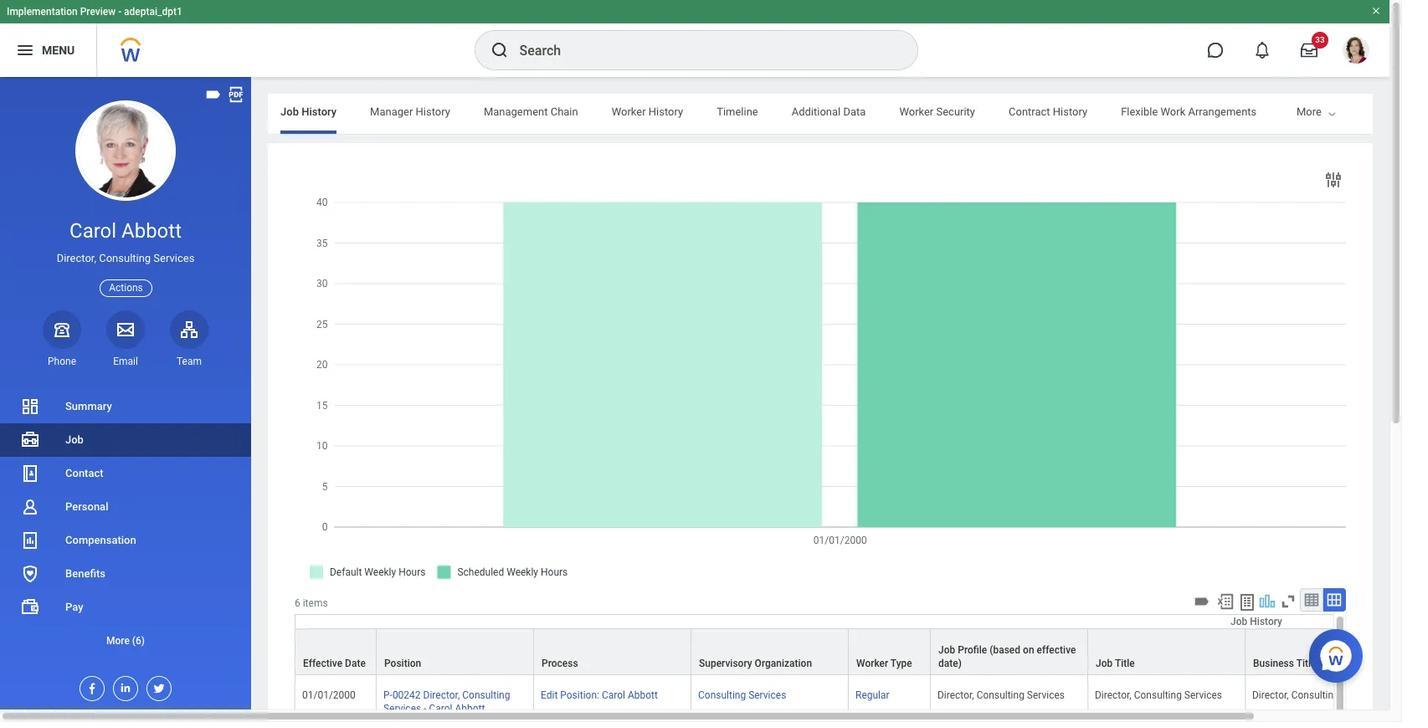 Task type: locate. For each thing, give the bounding box(es) containing it.
notifications large image
[[1254, 42, 1271, 59]]

services
[[154, 252, 195, 265], [749, 690, 787, 702], [1027, 690, 1065, 702], [1185, 690, 1223, 702], [1342, 690, 1380, 702], [384, 704, 421, 715]]

services down carol abbott
[[154, 252, 195, 265]]

consulting down business title
[[1292, 690, 1340, 702]]

preview
[[80, 6, 116, 18]]

job
[[281, 106, 299, 118], [65, 434, 84, 446], [1231, 616, 1248, 628], [939, 645, 956, 657], [1096, 658, 1113, 670]]

job inside job profile (based on effective date)
[[939, 645, 956, 657]]

row up regular link at the bottom right
[[295, 616, 1403, 677]]

implementation
[[7, 6, 78, 18]]

services down job title popup button
[[1185, 690, 1223, 702]]

abbott inside edit position: carol abbott link
[[628, 690, 658, 702]]

carol down position popup button
[[429, 704, 453, 715]]

history left manager
[[302, 106, 337, 118]]

0 horizontal spatial carol
[[70, 219, 116, 243]]

1 vertical spatial more
[[106, 636, 130, 647]]

abbott up actions
[[121, 219, 182, 243]]

data
[[844, 106, 866, 118]]

more down inbox large image
[[1297, 106, 1322, 118]]

more (6) button
[[0, 625, 251, 658]]

history right manager
[[416, 106, 450, 118]]

1 vertical spatial job history
[[1231, 616, 1283, 628]]

position button
[[377, 630, 533, 675]]

1 horizontal spatial title
[[1297, 658, 1317, 670]]

job for job profile (based on effective date) popup button
[[939, 645, 956, 657]]

summary
[[65, 400, 112, 413]]

title
[[1115, 658, 1135, 670], [1297, 658, 1317, 670]]

carol up actions
[[70, 219, 116, 243]]

director, down carol abbott
[[57, 252, 96, 265]]

carol inside p-00242 director, consulting services - carol abbott
[[429, 704, 453, 715]]

1 horizontal spatial more
[[1297, 106, 1322, 118]]

regular
[[856, 690, 890, 702]]

p-00242 director, consulting services - carol abbott
[[384, 690, 510, 715]]

process
[[542, 658, 578, 670]]

2 horizontal spatial carol
[[602, 690, 625, 702]]

consulting down position popup button
[[462, 690, 510, 702]]

abbott inside p-00242 director, consulting services - carol abbott
[[455, 704, 485, 715]]

job history down export to worksheets icon
[[1231, 616, 1283, 628]]

1 horizontal spatial -
[[424, 704, 427, 715]]

director, consulting services inside navigation pane region
[[57, 252, 195, 265]]

more (6) button
[[0, 631, 251, 651]]

carol right position:
[[602, 690, 625, 702]]

services down supervisory organization
[[749, 690, 787, 702]]

- inside menu banner
[[118, 6, 122, 18]]

1 horizontal spatial abbott
[[455, 704, 485, 715]]

2 vertical spatial abbott
[[455, 704, 485, 715]]

job profile (based on effective date) button
[[931, 630, 1088, 675]]

effective
[[1037, 645, 1076, 657]]

contact
[[65, 467, 104, 480]]

0 vertical spatial abbott
[[121, 219, 182, 243]]

job inside "popup button"
[[1231, 616, 1248, 628]]

worker left security
[[900, 106, 934, 118]]

1 row from the top
[[295, 616, 1403, 677]]

regular link
[[856, 687, 890, 702]]

more left '(6)'
[[106, 636, 130, 647]]

director, consulting services down business title popup button
[[1253, 690, 1380, 702]]

0 horizontal spatial abbott
[[121, 219, 182, 243]]

edit
[[541, 690, 558, 702]]

title for job title
[[1115, 658, 1135, 670]]

email
[[113, 356, 138, 367]]

consulting
[[99, 252, 151, 265], [462, 690, 510, 702], [698, 690, 746, 702], [977, 690, 1025, 702], [1134, 690, 1182, 702], [1292, 690, 1340, 702]]

-
[[118, 6, 122, 18], [424, 704, 427, 715]]

director, consulting services
[[57, 252, 195, 265], [938, 690, 1065, 702], [1095, 690, 1223, 702], [1253, 690, 1380, 702]]

phone button
[[43, 310, 81, 368]]

0 vertical spatial job history
[[281, 106, 337, 118]]

0 horizontal spatial job history
[[281, 106, 337, 118]]

1 title from the left
[[1115, 658, 1135, 670]]

0 horizontal spatial more
[[106, 636, 130, 647]]

personal
[[65, 501, 108, 513]]

row
[[295, 616, 1403, 677], [295, 676, 1403, 723]]

history down expand/collapse chart icon in the right of the page
[[1250, 616, 1283, 628]]

twitter image
[[147, 677, 166, 696]]

0 vertical spatial more
[[1297, 106, 1322, 118]]

phone image
[[50, 320, 74, 340]]

worker
[[612, 106, 646, 118], [900, 106, 934, 118], [857, 658, 889, 670]]

personal image
[[20, 497, 40, 517]]

toolbar
[[1191, 589, 1347, 615]]

phone carol abbott element
[[43, 355, 81, 368]]

(based
[[990, 645, 1021, 657]]

menu
[[42, 43, 75, 57]]

1 horizontal spatial carol
[[429, 704, 453, 715]]

job inside popup button
[[1096, 658, 1113, 670]]

- inside p-00242 director, consulting services - carol abbott
[[424, 704, 427, 715]]

abbott down position popup button
[[455, 704, 485, 715]]

1 vertical spatial abbott
[[628, 690, 658, 702]]

row down the worker type
[[295, 676, 1403, 723]]

effective date button
[[296, 630, 376, 675]]

export to worksheets image
[[1238, 593, 1258, 613]]

expand/collapse chart image
[[1259, 593, 1277, 611]]

fullscreen image
[[1280, 593, 1298, 611]]

1 vertical spatial -
[[424, 704, 427, 715]]

worker type
[[857, 658, 913, 670]]

consulting services
[[698, 690, 787, 702]]

job history left manager
[[281, 106, 337, 118]]

history inside "popup button"
[[1250, 616, 1283, 628]]

tag image
[[1193, 593, 1212, 611]]

1 vertical spatial carol
[[602, 690, 625, 702]]

job inside list
[[65, 434, 84, 446]]

edit position: carol abbott
[[541, 690, 658, 702]]

linkedin image
[[114, 677, 132, 695]]

worker for worker security
[[900, 106, 934, 118]]

p-00242 director, consulting services - carol abbott link
[[384, 687, 510, 715]]

0 horizontal spatial worker
[[612, 106, 646, 118]]

2 title from the left
[[1297, 658, 1317, 670]]

job title button
[[1089, 630, 1245, 675]]

worker inside popup button
[[857, 658, 889, 670]]

0 horizontal spatial -
[[118, 6, 122, 18]]

summary link
[[0, 390, 251, 424]]

job history
[[281, 106, 337, 118], [1231, 616, 1283, 628]]

pay image
[[20, 598, 40, 618]]

abbott
[[121, 219, 182, 243], [628, 690, 658, 702], [455, 704, 485, 715]]

list
[[0, 390, 251, 658]]

email button
[[106, 310, 145, 368]]

export to excel image
[[1217, 593, 1235, 611]]

on
[[1023, 645, 1035, 657]]

services inside p-00242 director, consulting services - carol abbott
[[384, 704, 421, 715]]

worker left type
[[857, 658, 889, 670]]

worker right chain
[[612, 106, 646, 118]]

tab list
[[0, 94, 1257, 134]]

worker for worker history
[[612, 106, 646, 118]]

0 horizontal spatial title
[[1115, 658, 1135, 670]]

business title button
[[1246, 630, 1403, 675]]

type
[[891, 658, 913, 670]]

services down 00242
[[384, 704, 421, 715]]

services inside navigation pane region
[[154, 252, 195, 265]]

consulting down carol abbott
[[99, 252, 151, 265]]

tab list containing job history
[[0, 94, 1257, 134]]

director, right 00242
[[423, 690, 460, 702]]

1 horizontal spatial job history
[[1231, 616, 1283, 628]]

additional data
[[792, 106, 866, 118]]

abbott inside navigation pane region
[[121, 219, 182, 243]]

job profile (based on effective date)
[[939, 645, 1076, 670]]

contract history
[[1009, 106, 1088, 118]]

management chain
[[484, 106, 578, 118]]

email carol abbott element
[[106, 355, 145, 368]]

more inside dropdown button
[[106, 636, 130, 647]]

2 horizontal spatial worker
[[900, 106, 934, 118]]

director, consulting services down carol abbott
[[57, 252, 195, 265]]

expand table image
[[1326, 592, 1343, 609]]

2 vertical spatial carol
[[429, 704, 453, 715]]

services down effective
[[1027, 690, 1065, 702]]

worker for worker type
[[857, 658, 889, 670]]

history
[[302, 106, 337, 118], [416, 106, 450, 118], [649, 106, 683, 118], [1053, 106, 1088, 118], [1250, 616, 1283, 628]]

01/01/2000
[[302, 690, 356, 702]]

effective date
[[303, 658, 366, 670]]

supervisory organization
[[699, 658, 812, 670]]

0 vertical spatial carol
[[70, 219, 116, 243]]

p-
[[384, 690, 393, 702]]

director,
[[57, 252, 96, 265], [423, 690, 460, 702], [938, 690, 974, 702], [1095, 690, 1132, 702], [1253, 690, 1289, 702]]

1 horizontal spatial worker
[[857, 658, 889, 670]]

flexible
[[1121, 106, 1158, 118]]

more for more (6)
[[106, 636, 130, 647]]

job title
[[1096, 658, 1135, 670]]

benefits link
[[0, 558, 251, 591]]

2 horizontal spatial abbott
[[628, 690, 658, 702]]

director, down job title
[[1095, 690, 1132, 702]]

consulting down job profile (based on effective date)
[[977, 690, 1025, 702]]

tag image
[[204, 85, 223, 104]]

more
[[1297, 106, 1322, 118], [106, 636, 130, 647]]

0 vertical spatial -
[[118, 6, 122, 18]]

row containing 01/01/2000
[[295, 676, 1403, 723]]

2 row from the top
[[295, 676, 1403, 723]]

process button
[[534, 630, 691, 675]]

mail image
[[116, 320, 136, 340]]

pay link
[[0, 591, 251, 625]]

abbott down 'process' popup button on the bottom left
[[628, 690, 658, 702]]

work
[[1161, 106, 1186, 118]]

director, inside navigation pane region
[[57, 252, 96, 265]]

Search Workday  search field
[[520, 32, 883, 69]]

personal link
[[0, 491, 251, 524]]

chain
[[551, 106, 578, 118]]

contract
[[1009, 106, 1051, 118]]



Task type: vqa. For each thing, say whether or not it's contained in the screenshot.
mail icon
yes



Task type: describe. For each thing, give the bounding box(es) containing it.
worker security
[[900, 106, 976, 118]]

contact image
[[20, 464, 40, 484]]

timeline
[[717, 106, 758, 118]]

title for business title
[[1297, 658, 1317, 670]]

33 button
[[1291, 32, 1329, 69]]

items
[[303, 598, 328, 610]]

row containing job profile (based on effective date)
[[295, 616, 1403, 677]]

director, consulting services down job profile (based on effective date)
[[938, 690, 1065, 702]]

manager
[[370, 106, 413, 118]]

director, inside p-00242 director, consulting services - carol abbott
[[423, 690, 460, 702]]

contact link
[[0, 457, 251, 491]]

additional
[[792, 106, 841, 118]]

compensation link
[[0, 524, 251, 558]]

supervisory organization button
[[692, 630, 848, 675]]

supervisory
[[699, 658, 753, 670]]

team link
[[170, 310, 209, 368]]

actions
[[109, 282, 143, 294]]

summary image
[[20, 397, 40, 417]]

services down business title popup button
[[1342, 690, 1380, 702]]

menu button
[[0, 23, 97, 77]]

compensation
[[65, 534, 136, 547]]

business title
[[1254, 658, 1317, 670]]

facebook image
[[80, 677, 99, 696]]

job for job title popup button
[[1096, 658, 1113, 670]]

position:
[[560, 690, 600, 702]]

00242
[[393, 690, 421, 702]]

worker type button
[[849, 630, 930, 675]]

effective
[[303, 658, 343, 670]]

history down search workday search box
[[649, 106, 683, 118]]

edit position: carol abbott link
[[541, 687, 658, 702]]

inbox large image
[[1301, 42, 1318, 59]]

profile logan mcneil image
[[1343, 37, 1370, 67]]

33
[[1316, 35, 1325, 44]]

justify image
[[15, 40, 35, 60]]

director, down business
[[1253, 690, 1289, 702]]

consulting inside p-00242 director, consulting services - carol abbott
[[462, 690, 510, 702]]

team carol abbott element
[[170, 355, 209, 368]]

job history inside "popup button"
[[1231, 616, 1283, 628]]

consulting down job title popup button
[[1134, 690, 1182, 702]]

business
[[1254, 658, 1295, 670]]

job link
[[0, 424, 251, 457]]

history right contract
[[1053, 106, 1088, 118]]

table image
[[1304, 592, 1321, 609]]

menu banner
[[0, 0, 1390, 77]]

(6)
[[132, 636, 145, 647]]

director, consulting services down job title popup button
[[1095, 690, 1223, 702]]

consulting inside navigation pane region
[[99, 252, 151, 265]]

job image
[[20, 430, 40, 451]]

benefits image
[[20, 564, 40, 584]]

carol inside navigation pane region
[[70, 219, 116, 243]]

flexible work arrangements
[[1121, 106, 1257, 118]]

close environment banner image
[[1372, 6, 1382, 16]]

list containing summary
[[0, 390, 251, 658]]

position
[[384, 658, 421, 670]]

pay
[[65, 601, 83, 614]]

consulting services link
[[698, 687, 787, 702]]

benefits
[[65, 568, 105, 580]]

worker history
[[612, 106, 683, 118]]

management
[[484, 106, 548, 118]]

view printable version (pdf) image
[[227, 85, 245, 104]]

phone
[[48, 356, 76, 367]]

adeptai_dpt1
[[124, 6, 182, 18]]

manager history
[[370, 106, 450, 118]]

team
[[177, 356, 202, 367]]

implementation preview -   adeptai_dpt1
[[7, 6, 182, 18]]

actions button
[[100, 279, 152, 297]]

view team image
[[179, 320, 199, 340]]

profile
[[958, 645, 987, 657]]

date)
[[939, 658, 962, 670]]

arrangements
[[1189, 106, 1257, 118]]

director, down the date)
[[938, 690, 974, 702]]

date
[[345, 658, 366, 670]]

6 items
[[295, 598, 328, 610]]

consulting down supervisory
[[698, 690, 746, 702]]

carol abbott
[[70, 219, 182, 243]]

job history button
[[296, 616, 1403, 629]]

security
[[937, 106, 976, 118]]

more (6)
[[106, 636, 145, 647]]

organization
[[755, 658, 812, 670]]

navigation pane region
[[0, 77, 251, 710]]

compensation image
[[20, 531, 40, 551]]

more for more
[[1297, 106, 1322, 118]]

search image
[[489, 40, 510, 60]]

6
[[295, 598, 300, 610]]

job for "job history" "popup button"
[[1231, 616, 1248, 628]]

configure and view chart data image
[[1324, 170, 1344, 190]]



